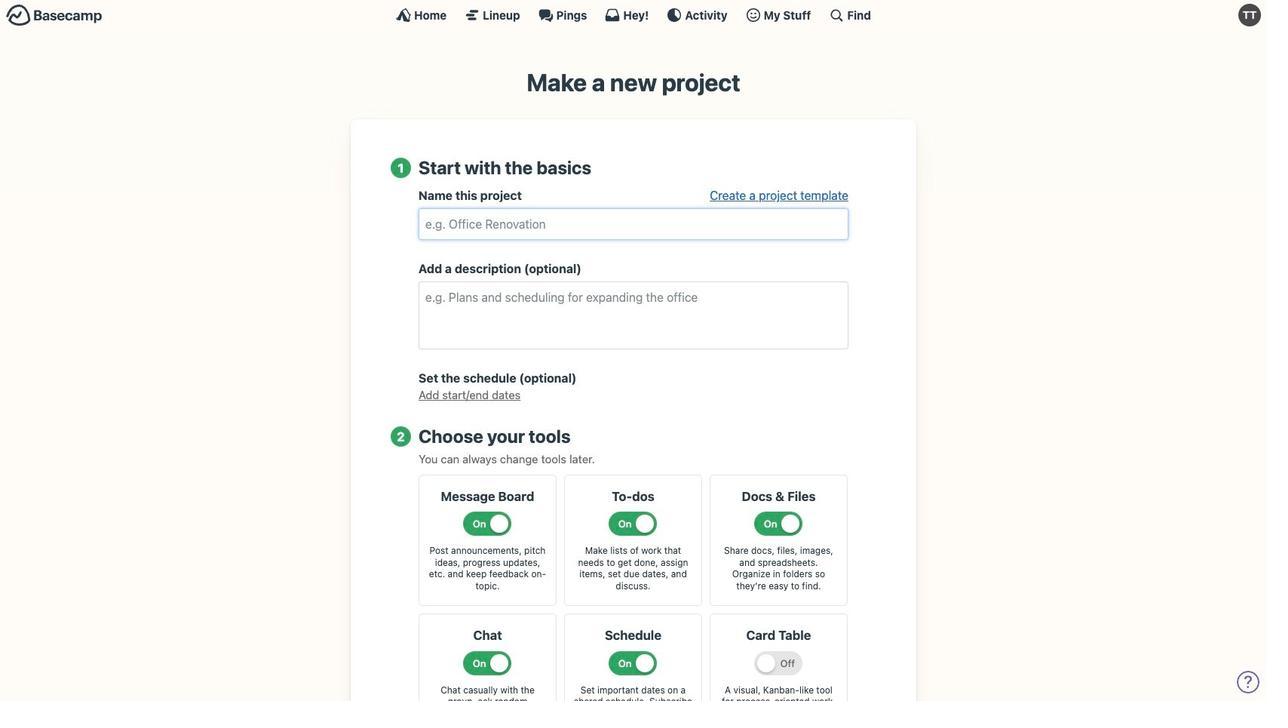 Task type: locate. For each thing, give the bounding box(es) containing it.
switch accounts image
[[6, 4, 103, 27]]

e.g. Plans and scheduling for expanding the office text field
[[419, 282, 849, 350]]



Task type: describe. For each thing, give the bounding box(es) containing it.
main element
[[0, 0, 1268, 29]]

e.g. Office Renovation text field
[[419, 208, 849, 240]]

terry turtle image
[[1239, 4, 1262, 26]]

keyboard shortcut: ⌘ + / image
[[830, 8, 845, 23]]



Task type: vqa. For each thing, say whether or not it's contained in the screenshot.
Main element
yes



